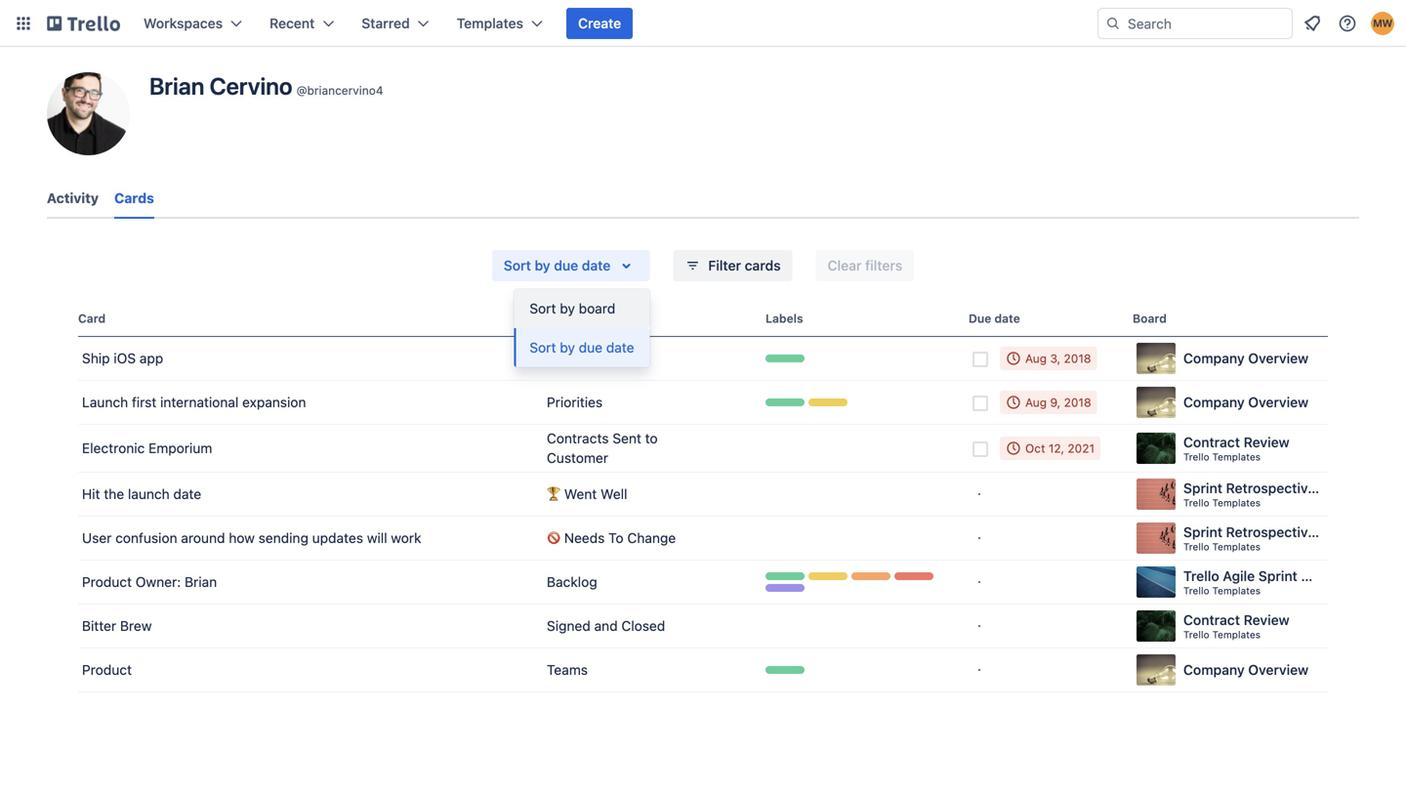 Task type: vqa. For each thing, say whether or not it's contained in the screenshot.


Task type: describe. For each thing, give the bounding box(es) containing it.
confusion
[[115, 530, 177, 546]]

product owner: brian
[[82, 574, 217, 590]]

4 trello from the top
[[1184, 568, 1220, 584]]

priorities button for ship ios app
[[543, 345, 758, 372]]

| for 🚫 needs to change
[[1383, 524, 1387, 540]]

3,
[[1051, 352, 1061, 365]]

1 trello from the top
[[1184, 451, 1210, 463]]

to
[[645, 430, 658, 447]]

aug for launch first international expansion
[[1026, 396, 1048, 409]]

filter cards button
[[674, 250, 793, 281]]

how
[[229, 530, 255, 546]]

priorities for launch first international expansion
[[547, 394, 603, 410]]

menu containing sort by board
[[514, 289, 650, 367]]

search image
[[1106, 16, 1122, 31]]

will
[[367, 530, 387, 546]]

color: red, title: "blocked" element
[[895, 573, 940, 587]]

retrospective for 🏆 went well
[[1227, 480, 1316, 496]]

sent
[[613, 430, 642, 447]]

2018 for launch first international expansion
[[1065, 396, 1092, 409]]

launch first international expansion
[[82, 394, 306, 410]]

hit
[[82, 486, 100, 502]]

review for closed
[[1244, 612, 1290, 628]]

date right due
[[995, 312, 1021, 325]]

contract review trello templates for to
[[1184, 434, 1290, 463]]

sprint for 🏆 went well
[[1184, 480, 1223, 496]]

review for to
[[1244, 434, 1290, 450]]

🚫
[[547, 530, 561, 546]]

clear
[[828, 257, 862, 274]]

back to home image
[[47, 8, 120, 39]]

closed
[[622, 618, 666, 634]]

user confusion around how sending updates will work link
[[78, 517, 535, 560]]

overview for international
[[1249, 394, 1309, 410]]

electronic emporium link
[[78, 427, 535, 470]]

3 overview from the top
[[1249, 662, 1309, 678]]

due date
[[969, 312, 1021, 325]]

🚫 needs to change
[[547, 530, 676, 546]]

🏆 went well button
[[543, 481, 758, 508]]

hit the launch date link
[[78, 473, 535, 516]]

2 trello from the top
[[1184, 497, 1210, 509]]

color: green, title: "product" element for priorities
[[766, 355, 811, 369]]

meta
[[766, 574, 794, 587]]

international
[[160, 394, 239, 410]]

aug 9, 2018
[[1026, 396, 1092, 409]]

contract review trello templates for closed
[[1184, 612, 1290, 640]]

brew
[[120, 618, 152, 634]]

color: orange, title: "bugs" element
[[852, 573, 891, 587]]

launch first international expansion link
[[78, 381, 535, 424]]

list
[[543, 312, 564, 325]]

2021
[[1068, 442, 1095, 455]]

color: purple, title: "regression" element
[[766, 584, 829, 599]]

hit the launch date
[[82, 486, 201, 502]]

Search field
[[1122, 9, 1293, 38]]

brian cervino image
[[47, 72, 130, 155]]

sprint retrospective template | tre trello templates for 🚫 needs to change
[[1184, 524, 1407, 553]]

retrospective for 🚫 needs to change
[[1227, 524, 1316, 540]]

activity
[[47, 190, 99, 206]]

and
[[595, 618, 618, 634]]

color: green, title: "meta" element
[[766, 573, 805, 587]]

bugs
[[852, 574, 880, 587]]

well
[[601, 486, 628, 502]]

primary element
[[0, 0, 1407, 47]]

sprint inside trello agile sprint board template trello templates
[[1259, 568, 1298, 584]]

maria williams (mariawilliams94) image
[[1372, 12, 1395, 35]]

sort by due date for sort by due date dropdown button
[[504, 257, 611, 274]]

labels
[[766, 312, 804, 325]]

product owner: brian link
[[78, 561, 535, 604]]

3 company overview link from the top
[[1133, 649, 1329, 692]]

ship ios app
[[82, 350, 163, 366]]

filter cards
[[709, 257, 781, 274]]

clear filters button
[[816, 250, 915, 281]]

product marketing
[[766, 400, 866, 413]]

due
[[969, 312, 992, 325]]

blocked
[[895, 574, 940, 587]]

app
[[140, 350, 163, 366]]

contracts sent to customer button
[[543, 425, 758, 472]]

create button
[[567, 8, 633, 39]]

launch
[[128, 486, 170, 502]]

the
[[104, 486, 124, 502]]

12,
[[1049, 442, 1065, 455]]

date for sort by due date button
[[607, 340, 635, 356]]

company for app
[[1184, 350, 1245, 366]]

date for hit the launch date "link"
[[173, 486, 201, 502]]

sprint for 🚫 needs to change
[[1184, 524, 1223, 540]]

company for international
[[1184, 394, 1245, 410]]

9,
[[1051, 396, 1061, 409]]

bitter brew
[[82, 618, 152, 634]]

due for sort by due date dropdown button
[[554, 257, 579, 274]]

company overview link for app
[[1133, 337, 1329, 380]]

templates button
[[445, 8, 555, 39]]

filters
[[866, 257, 903, 274]]

2 color: green, title: "product" element from the top
[[766, 399, 811, 413]]

sort for sort by board button
[[530, 300, 556, 317]]

contract for closed
[[1184, 612, 1241, 628]]

first
[[132, 394, 157, 410]]

customer
[[547, 450, 609, 466]]

product inside product owner: brian link
[[82, 574, 132, 590]]

starred
[[362, 15, 410, 31]]

due for sort by due date button
[[579, 340, 603, 356]]

filter
[[709, 257, 742, 274]]

owner:
[[136, 574, 181, 590]]

trello agile sprint board template trello templates
[[1184, 568, 1403, 596]]

backlog button
[[543, 569, 758, 596]]

create
[[578, 15, 622, 31]]

emporium
[[149, 440, 212, 456]]

template inside trello agile sprint board template trello templates
[[1344, 568, 1403, 584]]

cards
[[114, 190, 154, 206]]

by for sort by board button
[[560, 300, 575, 317]]

cervino
[[210, 72, 293, 100]]

teams button
[[543, 657, 758, 684]]

oct 12, 2021 button
[[997, 437, 1104, 460]]

sort by due date button
[[492, 250, 650, 281]]

card
[[78, 312, 106, 325]]

marketing
[[809, 400, 866, 413]]



Task type: locate. For each thing, give the bounding box(es) containing it.
1 sprint retrospective template | tre trello templates from the top
[[1184, 480, 1407, 509]]

2 review from the top
[[1244, 612, 1290, 628]]

needs
[[565, 530, 605, 546]]

sort by due date button
[[514, 328, 650, 367]]

sprint retrospective template | tre trello templates
[[1184, 480, 1407, 509], [1184, 524, 1407, 553]]

1 vertical spatial priorities
[[547, 394, 603, 410]]

2 tre from the top
[[1390, 524, 1407, 540]]

by inside sort by due date dropdown button
[[535, 257, 551, 274]]

tre for 🚫 needs to change
[[1390, 524, 1407, 540]]

0 notifications image
[[1301, 12, 1325, 35]]

0 vertical spatial overview
[[1249, 350, 1309, 366]]

sort inside dropdown button
[[504, 257, 531, 274]]

date down board
[[607, 340, 635, 356]]

2 priorities button from the top
[[543, 389, 758, 416]]

tre
[[1390, 480, 1407, 496], [1390, 524, 1407, 540]]

date for sort by due date dropdown button
[[582, 257, 611, 274]]

bitter brew link
[[78, 605, 535, 648]]

company overview
[[1184, 350, 1309, 366], [1184, 394, 1309, 410], [1184, 662, 1309, 678]]

sort down list
[[530, 340, 556, 356]]

0 vertical spatial contract review trello templates
[[1184, 434, 1290, 463]]

0 vertical spatial sort
[[504, 257, 531, 274]]

2018 for ship ios app
[[1065, 352, 1092, 365]]

2 | from the top
[[1383, 524, 1387, 540]]

templates inside trello agile sprint board template trello templates
[[1213, 585, 1261, 596]]

1 priorities from the top
[[547, 350, 603, 366]]

priorities button up to
[[543, 389, 758, 416]]

signed and closed button
[[543, 613, 758, 640]]

2 vertical spatial company overview
[[1184, 662, 1309, 678]]

templates inside "popup button"
[[457, 15, 524, 31]]

0 horizontal spatial board
[[1133, 312, 1167, 325]]

1 company from the top
[[1184, 350, 1245, 366]]

ship ios app link
[[78, 337, 535, 380]]

sort up "sort by board"
[[504, 257, 531, 274]]

product link
[[78, 649, 535, 692]]

clear filters
[[828, 257, 903, 274]]

date inside hit the launch date "link"
[[173, 486, 201, 502]]

1 vertical spatial priorities button
[[543, 389, 758, 416]]

due inside button
[[579, 340, 603, 356]]

1 color: green, title: "product" element from the top
[[766, 355, 811, 369]]

sort inside button
[[530, 300, 556, 317]]

date inside sort by due date dropdown button
[[582, 257, 611, 274]]

1 vertical spatial company overview link
[[1133, 381, 1329, 424]]

| for 🏆 went well
[[1383, 480, 1387, 496]]

3 company from the top
[[1184, 662, 1245, 678]]

sprint retrospective template | tre trello templates for 🏆 went well
[[1184, 480, 1407, 509]]

contract for to
[[1184, 434, 1241, 450]]

contracts
[[547, 430, 609, 447]]

2 vertical spatial sprint
[[1259, 568, 1298, 584]]

priorities button down board
[[543, 345, 758, 372]]

by up "sort by board"
[[535, 257, 551, 274]]

aug 3, 2018 button
[[997, 347, 1101, 370]]

2 vertical spatial company overview link
[[1133, 649, 1329, 692]]

user confusion around how sending updates will work
[[82, 530, 422, 546]]

1 vertical spatial by
[[560, 300, 575, 317]]

board inside trello agile sprint board template trello templates
[[1302, 568, 1340, 584]]

sort by due date inside dropdown button
[[504, 257, 611, 274]]

agile
[[1224, 568, 1256, 584]]

around
[[181, 530, 225, 546]]

0 vertical spatial brian
[[149, 72, 205, 100]]

regression
[[766, 585, 829, 599]]

board
[[579, 300, 616, 317]]

1 vertical spatial tre
[[1390, 524, 1407, 540]]

aug left 9,
[[1026, 396, 1048, 409]]

company overview for app
[[1184, 350, 1309, 366]]

aug 3, 2018
[[1026, 352, 1092, 365]]

priorities up the contracts
[[547, 394, 603, 410]]

sort inside button
[[530, 340, 556, 356]]

@briancervino4
[[297, 84, 384, 97]]

1 vertical spatial board
[[1302, 568, 1340, 584]]

3 color: green, title: "product" element from the top
[[766, 666, 811, 681]]

1 retrospective from the top
[[1227, 480, 1316, 496]]

2 priorities from the top
[[547, 394, 603, 410]]

1 vertical spatial retrospective
[[1227, 524, 1316, 540]]

2 contract from the top
[[1184, 612, 1241, 628]]

🚫 needs to change button
[[543, 525, 758, 552]]

2 vertical spatial template
[[1344, 568, 1403, 584]]

1 vertical spatial template
[[1320, 524, 1380, 540]]

2 vertical spatial color: green, title: "product" element
[[766, 666, 811, 681]]

board
[[1133, 312, 1167, 325], [1302, 568, 1340, 584]]

1 vertical spatial company overview
[[1184, 394, 1309, 410]]

sort by board button
[[514, 289, 650, 328]]

brian
[[149, 72, 205, 100], [185, 574, 217, 590]]

oct
[[1026, 442, 1046, 455]]

1 | from the top
[[1383, 480, 1387, 496]]

1 vertical spatial sort
[[530, 300, 556, 317]]

6 trello from the top
[[1184, 629, 1210, 640]]

date
[[582, 257, 611, 274], [995, 312, 1021, 325], [607, 340, 635, 356], [173, 486, 201, 502]]

1 vertical spatial aug
[[1026, 396, 1048, 409]]

1 vertical spatial review
[[1244, 612, 1290, 628]]

tre for 🏆 went well
[[1390, 480, 1407, 496]]

1 vertical spatial due
[[579, 340, 603, 356]]

sprint
[[1184, 480, 1223, 496], [1184, 524, 1223, 540], [1259, 568, 1298, 584]]

0 vertical spatial sprint retrospective template | tre trello templates
[[1184, 480, 1407, 509]]

sort by board
[[530, 300, 616, 317]]

activity link
[[47, 181, 99, 216]]

menu
[[514, 289, 650, 367]]

color: green, title: "product" element
[[766, 355, 811, 369], [766, 399, 811, 413], [766, 666, 811, 681]]

cards link
[[114, 181, 154, 219]]

2 2018 from the top
[[1065, 396, 1092, 409]]

2 contract review trello templates from the top
[[1184, 612, 1290, 640]]

2018 right 9,
[[1065, 396, 1092, 409]]

0 vertical spatial priorities
[[547, 350, 603, 366]]

aug left the 3,
[[1026, 352, 1048, 365]]

1 vertical spatial color: green, title: "product" element
[[766, 399, 811, 413]]

due
[[554, 257, 579, 274], [579, 340, 603, 356]]

recent button
[[258, 8, 346, 39]]

0 vertical spatial company overview
[[1184, 350, 1309, 366]]

brian cervino @briancervino4
[[149, 72, 384, 100]]

1 2018 from the top
[[1065, 352, 1092, 365]]

company
[[1184, 350, 1245, 366], [1184, 394, 1245, 410], [1184, 662, 1245, 678]]

0 vertical spatial review
[[1244, 434, 1290, 450]]

1 vertical spatial company
[[1184, 394, 1245, 410]]

date up board
[[582, 257, 611, 274]]

brian right owner:
[[185, 574, 217, 590]]

template for 🏆 went well
[[1320, 480, 1380, 496]]

signed and closed
[[547, 618, 666, 634]]

date right launch
[[173, 486, 201, 502]]

sort for sort by due date button
[[530, 340, 556, 356]]

open information menu image
[[1339, 14, 1358, 33]]

1 aug from the top
[[1026, 352, 1048, 365]]

0 vertical spatial company overview link
[[1133, 337, 1329, 380]]

priorities down list
[[547, 350, 603, 366]]

0 vertical spatial tre
[[1390, 480, 1407, 496]]

2 overview from the top
[[1249, 394, 1309, 410]]

priorities
[[547, 350, 603, 366], [547, 394, 603, 410]]

by left board
[[560, 300, 575, 317]]

went
[[565, 486, 597, 502]]

🏆
[[547, 486, 561, 502]]

1 vertical spatial sort by due date
[[530, 340, 635, 356]]

updates
[[312, 530, 363, 546]]

0 vertical spatial sprint
[[1184, 480, 1223, 496]]

0 vertical spatial 2018
[[1065, 352, 1092, 365]]

sort by due date down sort by board button
[[530, 340, 635, 356]]

0 vertical spatial by
[[535, 257, 551, 274]]

blocked regression
[[766, 574, 940, 599]]

date inside sort by due date button
[[607, 340, 635, 356]]

3 company overview from the top
[[1184, 662, 1309, 678]]

by for sort by due date dropdown button
[[535, 257, 551, 274]]

template for 🚫 needs to change
[[1320, 524, 1380, 540]]

0 vertical spatial due
[[554, 257, 579, 274]]

product
[[766, 356, 811, 369], [766, 400, 811, 413], [82, 574, 132, 590], [82, 662, 132, 678], [766, 667, 811, 681]]

sort by due date for sort by due date button
[[530, 340, 635, 356]]

1 company overview link from the top
[[1133, 337, 1329, 380]]

1 priorities button from the top
[[543, 345, 758, 372]]

due up "sort by board"
[[554, 257, 579, 274]]

priorities for ship ios app
[[547, 350, 603, 366]]

sort for sort by due date dropdown button
[[504, 257, 531, 274]]

2 company from the top
[[1184, 394, 1245, 410]]

sort by due date inside button
[[530, 340, 635, 356]]

switch to… image
[[14, 14, 33, 33]]

1 vertical spatial contract review trello templates
[[1184, 612, 1290, 640]]

1 vertical spatial 2018
[[1065, 396, 1092, 409]]

0 vertical spatial priorities button
[[543, 345, 758, 372]]

1 vertical spatial brian
[[185, 574, 217, 590]]

2 sprint retrospective template | tre trello templates from the top
[[1184, 524, 1407, 553]]

overview
[[1249, 350, 1309, 366], [1249, 394, 1309, 410], [1249, 662, 1309, 678]]

1 horizontal spatial board
[[1302, 568, 1340, 584]]

contract
[[1184, 434, 1241, 450], [1184, 612, 1241, 628]]

company overview link for international
[[1133, 381, 1329, 424]]

product inside product link
[[82, 662, 132, 678]]

to
[[609, 530, 624, 546]]

review
[[1244, 434, 1290, 450], [1244, 612, 1290, 628]]

workspaces
[[144, 15, 223, 31]]

color: green, title: "product" element for teams
[[766, 666, 811, 681]]

2018 inside button
[[1065, 352, 1092, 365]]

1 vertical spatial overview
[[1249, 394, 1309, 410]]

1 vertical spatial contract
[[1184, 612, 1241, 628]]

launch
[[82, 394, 128, 410]]

2018
[[1065, 352, 1092, 365], [1065, 396, 1092, 409]]

starred button
[[350, 8, 441, 39]]

by inside sort by due date button
[[560, 340, 575, 356]]

2018 inside button
[[1065, 396, 1092, 409]]

2 company overview link from the top
[[1133, 381, 1329, 424]]

priorities button for launch first international expansion
[[543, 389, 758, 416]]

backlog
[[547, 574, 598, 590]]

teams
[[547, 662, 588, 678]]

due down board
[[579, 340, 603, 356]]

company overview for international
[[1184, 394, 1309, 410]]

aug inside button
[[1026, 352, 1048, 365]]

2 vertical spatial company
[[1184, 662, 1245, 678]]

3 trello from the top
[[1184, 541, 1210, 553]]

🏆 went well
[[547, 486, 628, 502]]

by down list
[[560, 340, 575, 356]]

5 trello from the top
[[1184, 585, 1210, 596]]

2 company overview from the top
[[1184, 394, 1309, 410]]

1 vertical spatial sprint
[[1184, 524, 1223, 540]]

0 vertical spatial contract
[[1184, 434, 1241, 450]]

aug
[[1026, 352, 1048, 365], [1026, 396, 1048, 409]]

sort
[[504, 257, 531, 274], [530, 300, 556, 317], [530, 340, 556, 356]]

1 contract from the top
[[1184, 434, 1241, 450]]

1 company overview from the top
[[1184, 350, 1309, 366]]

0 vertical spatial company
[[1184, 350, 1245, 366]]

contracts sent to customer
[[547, 430, 658, 466]]

2 retrospective from the top
[[1227, 524, 1316, 540]]

sort down sort by due date dropdown button
[[530, 300, 556, 317]]

1 tre from the top
[[1390, 480, 1407, 496]]

2 vertical spatial by
[[560, 340, 575, 356]]

company overview link
[[1133, 337, 1329, 380], [1133, 381, 1329, 424], [1133, 649, 1329, 692]]

0 vertical spatial aug
[[1026, 352, 1048, 365]]

contract review trello templates
[[1184, 434, 1290, 463], [1184, 612, 1290, 640]]

0 vertical spatial sort by due date
[[504, 257, 611, 274]]

2018 right the 3,
[[1065, 352, 1092, 365]]

electronic
[[82, 440, 145, 456]]

bitter
[[82, 618, 116, 634]]

sort by due date up "sort by board"
[[504, 257, 611, 274]]

1 vertical spatial |
[[1383, 524, 1387, 540]]

2 vertical spatial sort
[[530, 340, 556, 356]]

2 aug from the top
[[1026, 396, 1048, 409]]

aug inside button
[[1026, 396, 1048, 409]]

oct 12, 2021
[[1026, 442, 1095, 455]]

1 overview from the top
[[1249, 350, 1309, 366]]

0 vertical spatial |
[[1383, 480, 1387, 496]]

by inside sort by board button
[[560, 300, 575, 317]]

0 vertical spatial board
[[1133, 312, 1167, 325]]

overview for app
[[1249, 350, 1309, 366]]

color: yellow, title: "marketing" element
[[809, 399, 866, 413]]

work
[[391, 530, 422, 546]]

by for sort by due date button
[[560, 340, 575, 356]]

0 vertical spatial color: green, title: "product" element
[[766, 355, 811, 369]]

1 vertical spatial sprint retrospective template | tre trello templates
[[1184, 524, 1407, 553]]

electronic emporium
[[82, 440, 212, 456]]

brian down the "workspaces"
[[149, 72, 205, 100]]

due inside dropdown button
[[554, 257, 579, 274]]

ship
[[82, 350, 110, 366]]

0 vertical spatial retrospective
[[1227, 480, 1316, 496]]

0 vertical spatial template
[[1320, 480, 1380, 496]]

1 review from the top
[[1244, 434, 1290, 450]]

aug for ship ios app
[[1026, 352, 1048, 365]]

expansion
[[242, 394, 306, 410]]

2 vertical spatial overview
[[1249, 662, 1309, 678]]

1 contract review trello templates from the top
[[1184, 434, 1290, 463]]

aug 9, 2018 button
[[997, 391, 1101, 414]]

workspaces button
[[132, 8, 254, 39]]

by
[[535, 257, 551, 274], [560, 300, 575, 317], [560, 340, 575, 356]]

cards
[[745, 257, 781, 274]]

color: yellow, title: "verified on branch" element
[[809, 573, 848, 580]]



